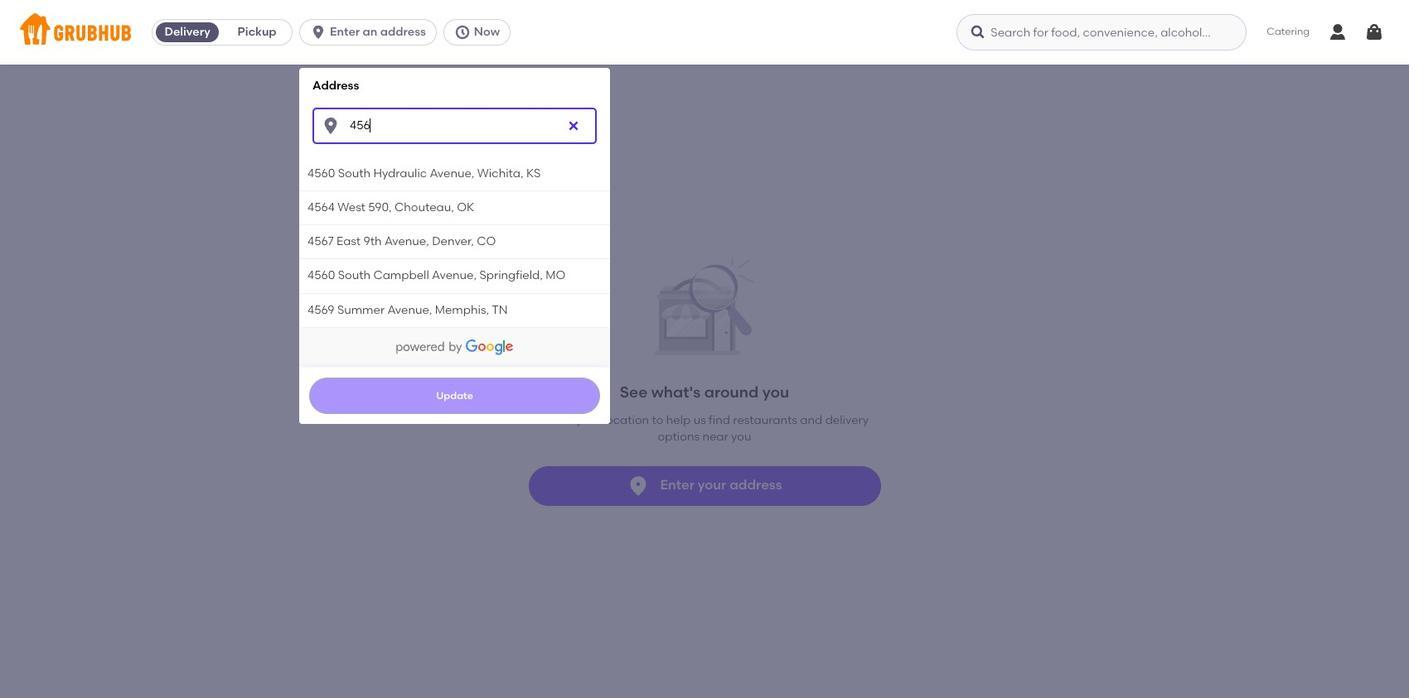 Task type: describe. For each thing, give the bounding box(es) containing it.
4569
[[308, 303, 335, 317]]

restaurants
[[733, 414, 797, 428]]

an
[[363, 25, 377, 39]]

9th
[[364, 235, 382, 249]]

and
[[800, 414, 823, 428]]

find
[[709, 414, 730, 428]]

us
[[694, 414, 706, 428]]

position icon image
[[627, 475, 650, 498]]

4564
[[308, 201, 335, 215]]

590,
[[368, 201, 392, 215]]

pickup
[[238, 25, 277, 39]]

denver,
[[432, 235, 474, 249]]

4569 summer avenue, memphis, tn link
[[299, 294, 610, 328]]

4567 east 9th avenue, denver, co
[[308, 235, 496, 249]]

campbell
[[373, 269, 429, 283]]

enter for enter an address
[[330, 25, 360, 39]]

svg image for now
[[454, 24, 471, 41]]

enter your address button
[[528, 466, 881, 506]]

4560 for 4560 south campbell avenue, springfield, mo
[[308, 269, 335, 283]]

address for enter an address
[[380, 25, 426, 39]]

wichita,
[[477, 166, 524, 180]]

south for hydraulic
[[338, 166, 371, 180]]

svg image for enter an address
[[310, 24, 327, 41]]

4560 south hydraulic avenue, wichita, ks
[[308, 166, 541, 180]]

west
[[338, 201, 366, 215]]

4564 west 590, chouteau, ok link
[[299, 191, 610, 225]]

update
[[436, 390, 473, 402]]

1 horizontal spatial you
[[762, 383, 789, 402]]

avenue, for wichita,
[[430, 166, 475, 180]]

you inside share your location to help us find restaurants and delivery options near you
[[731, 430, 751, 445]]

location
[[603, 414, 649, 428]]

4560 south hydraulic avenue, wichita, ks link
[[299, 157, 610, 191]]

4564 west 590, chouteau, ok
[[308, 201, 474, 215]]

enter an address button
[[299, 19, 443, 46]]

0 horizontal spatial svg image
[[321, 116, 341, 136]]

2 horizontal spatial svg image
[[970, 24, 987, 41]]

ok
[[457, 201, 474, 215]]

update button
[[309, 378, 600, 414]]

address
[[313, 79, 359, 93]]

south for campbell
[[338, 269, 371, 283]]

mo
[[546, 269, 566, 283]]

main navigation navigation
[[0, 0, 1409, 699]]

delivery
[[825, 414, 869, 428]]



Task type: locate. For each thing, give the bounding box(es) containing it.
around
[[704, 383, 759, 402]]

0 horizontal spatial your
[[576, 414, 600, 428]]

delivery button
[[153, 19, 222, 46]]

address right an
[[380, 25, 426, 39]]

address for enter your address
[[730, 478, 782, 493]]

what's
[[651, 383, 701, 402]]

1 vertical spatial you
[[731, 430, 751, 445]]

your down near
[[698, 478, 726, 493]]

1 horizontal spatial svg image
[[454, 24, 471, 41]]

4560 up 4564
[[308, 166, 335, 180]]

avenue, down campbell at the top of page
[[388, 303, 432, 317]]

2 south from the top
[[338, 269, 371, 283]]

pickup button
[[222, 19, 292, 46]]

0 horizontal spatial address
[[380, 25, 426, 39]]

memphis,
[[435, 303, 489, 317]]

your inside share your location to help us find restaurants and delivery options near you
[[576, 414, 600, 428]]

1 horizontal spatial enter
[[660, 478, 695, 493]]

0 vertical spatial enter
[[330, 25, 360, 39]]

4560 south campbell avenue, springfield, mo
[[308, 269, 566, 283]]

enter your address
[[660, 478, 782, 493]]

springfield,
[[479, 269, 543, 283]]

east
[[337, 235, 361, 249]]

0 vertical spatial your
[[576, 414, 600, 428]]

you right near
[[731, 430, 751, 445]]

enter right position icon
[[660, 478, 695, 493]]

tn
[[492, 303, 508, 317]]

enter inside main navigation 'navigation'
[[330, 25, 360, 39]]

0 horizontal spatial you
[[731, 430, 751, 445]]

south down east
[[338, 269, 371, 283]]

summer
[[337, 303, 385, 317]]

4560 for 4560 south hydraulic avenue, wichita, ks
[[308, 166, 335, 180]]

see what's around you
[[620, 383, 789, 402]]

1 horizontal spatial svg image
[[567, 119, 580, 132]]

your
[[576, 414, 600, 428], [698, 478, 726, 493]]

1 vertical spatial your
[[698, 478, 726, 493]]

4560 inside "link"
[[308, 269, 335, 283]]

south
[[338, 166, 371, 180], [338, 269, 371, 283]]

south inside 4560 south campbell avenue, springfield, mo "link"
[[338, 269, 371, 283]]

svg image inside enter an address button
[[310, 24, 327, 41]]

avenue, right 9th
[[385, 235, 429, 249]]

0 vertical spatial south
[[338, 166, 371, 180]]

your right share
[[576, 414, 600, 428]]

to
[[652, 414, 664, 428]]

delivery
[[165, 25, 210, 39]]

share
[[540, 414, 573, 428]]

your inside button
[[698, 478, 726, 493]]

Enter an address search field
[[313, 107, 597, 144]]

enter an address
[[330, 25, 426, 39]]

south up west
[[338, 166, 371, 180]]

1 horizontal spatial address
[[730, 478, 782, 493]]

svg image inside now button
[[454, 24, 471, 41]]

chouteau,
[[395, 201, 454, 215]]

4560
[[308, 166, 335, 180], [308, 269, 335, 283]]

avenue, for springfield,
[[432, 269, 477, 283]]

avenue, inside 4567 east 9th avenue, denver, co link
[[385, 235, 429, 249]]

hydraulic
[[373, 166, 427, 180]]

address inside main navigation 'navigation'
[[380, 25, 426, 39]]

catering button
[[1255, 14, 1321, 51]]

0 vertical spatial address
[[380, 25, 426, 39]]

you up restaurants
[[762, 383, 789, 402]]

avenue,
[[430, 166, 475, 180], [385, 235, 429, 249], [432, 269, 477, 283], [388, 303, 432, 317]]

svg image
[[970, 24, 987, 41], [321, 116, 341, 136], [567, 119, 580, 132]]

now
[[474, 25, 500, 39]]

1 vertical spatial 4560
[[308, 269, 335, 283]]

share your location to help us find restaurants and delivery options near you
[[540, 414, 869, 445]]

1 vertical spatial address
[[730, 478, 782, 493]]

co
[[477, 235, 496, 249]]

4567 east 9th avenue, denver, co link
[[299, 226, 610, 259]]

2 horizontal spatial svg image
[[1365, 22, 1384, 42]]

0 horizontal spatial svg image
[[310, 24, 327, 41]]

now button
[[443, 19, 517, 46]]

catering
[[1267, 26, 1310, 38]]

your for enter
[[698, 478, 726, 493]]

options
[[658, 430, 700, 445]]

your for share
[[576, 414, 600, 428]]

4567
[[308, 235, 334, 249]]

0 horizontal spatial enter
[[330, 25, 360, 39]]

0 vertical spatial you
[[762, 383, 789, 402]]

you
[[762, 383, 789, 402], [731, 430, 751, 445]]

avenue, up 4564 west 590, chouteau, ok link on the top of page
[[430, 166, 475, 180]]

1 vertical spatial enter
[[660, 478, 695, 493]]

avenue, inside "4569 summer avenue, memphis, tn" link
[[388, 303, 432, 317]]

see
[[620, 383, 648, 402]]

avenue, down 4567 east 9th avenue, denver, co link
[[432, 269, 477, 283]]

avenue, inside 4560 south hydraulic avenue, wichita, ks link
[[430, 166, 475, 180]]

1 horizontal spatial your
[[698, 478, 726, 493]]

1 south from the top
[[338, 166, 371, 180]]

enter left an
[[330, 25, 360, 39]]

0 vertical spatial 4560
[[308, 166, 335, 180]]

ks
[[526, 166, 541, 180]]

near
[[702, 430, 728, 445]]

south inside 4560 south hydraulic avenue, wichita, ks link
[[338, 166, 371, 180]]

1 vertical spatial south
[[338, 269, 371, 283]]

4560 south campbell avenue, springfield, mo link
[[299, 260, 610, 293]]

4560 up 4569
[[308, 269, 335, 283]]

address down restaurants
[[730, 478, 782, 493]]

avenue, for denver,
[[385, 235, 429, 249]]

enter for enter your address
[[660, 478, 695, 493]]

avenue, inside 4560 south campbell avenue, springfield, mo "link"
[[432, 269, 477, 283]]

help
[[666, 414, 691, 428]]

1 4560 from the top
[[308, 166, 335, 180]]

address
[[380, 25, 426, 39], [730, 478, 782, 493]]

4569 summer avenue, memphis, tn
[[308, 303, 508, 317]]

2 4560 from the top
[[308, 269, 335, 283]]

svg image
[[1365, 22, 1384, 42], [310, 24, 327, 41], [454, 24, 471, 41]]

enter
[[330, 25, 360, 39], [660, 478, 695, 493]]



Task type: vqa. For each thing, say whether or not it's contained in the screenshot.
Crunchies in the Vanilla Crunchies made with Cinnabon's signature Makara® cinnamon.     Product Contains: Milk, Wheat, and Soy
no



